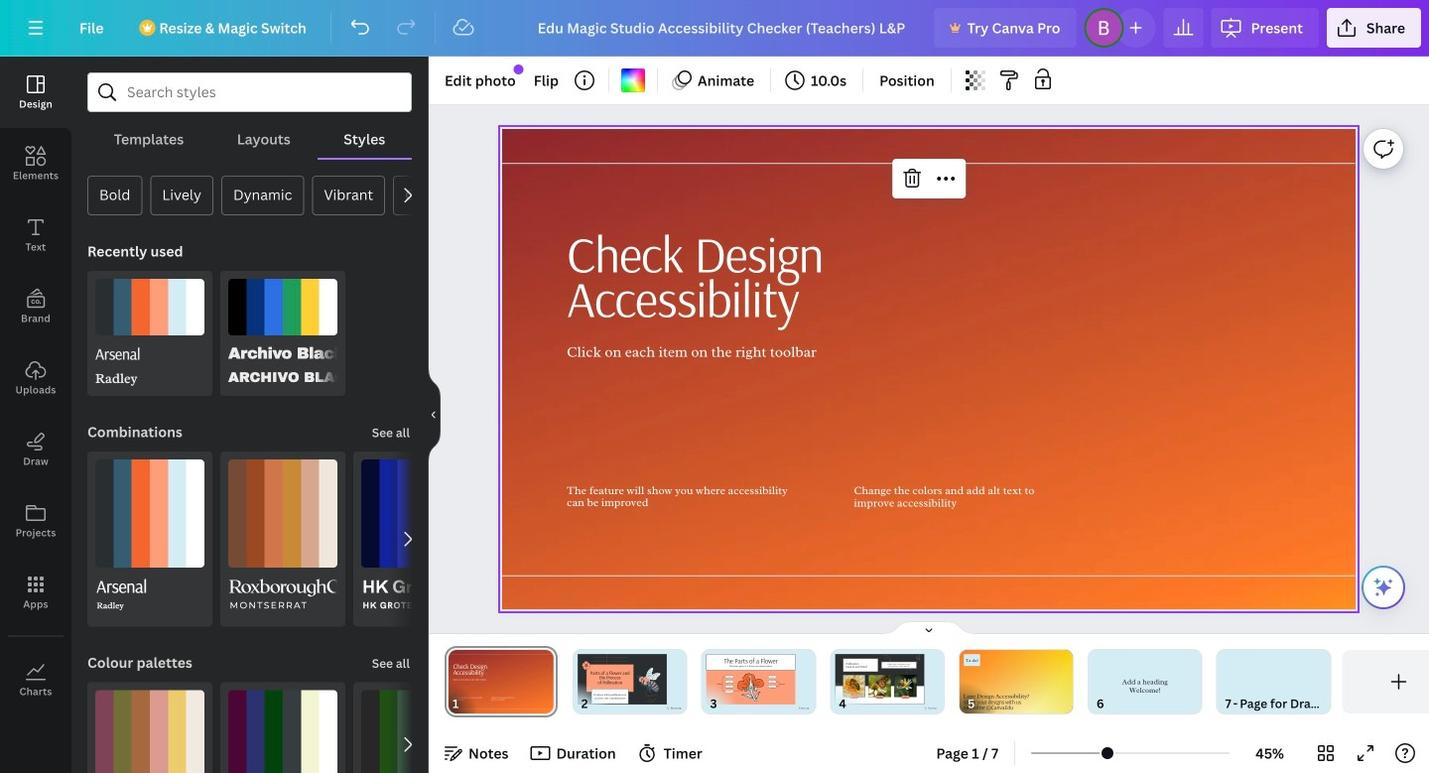 Task type: describe. For each thing, give the bounding box(es) containing it.
main menu bar
[[0, 0, 1429, 57]]

no colour image
[[621, 68, 645, 92]]

Design title text field
[[522, 8, 927, 48]]

2 pink rectangle image from the left
[[706, 654, 795, 705]]

3 apply style image from the left
[[361, 690, 470, 773]]

Page title text field
[[467, 694, 475, 714]]

side panel tab list
[[0, 57, 71, 716]]

canva assistant image
[[1372, 576, 1395, 599]]

2 apply style image from the left
[[228, 690, 337, 773]]

1 pink rectangle image from the left
[[578, 654, 667, 705]]

Zoom button
[[1238, 737, 1302, 769]]



Task type: vqa. For each thing, say whether or not it's contained in the screenshot.
first PINK RECTANGLE 'IMAGE'
yes



Task type: locate. For each thing, give the bounding box(es) containing it.
hide pages image
[[881, 620, 977, 636]]

2 horizontal spatial pink rectangle image
[[835, 654, 924, 705]]

page 1 image
[[445, 650, 558, 714]]

apply style image
[[95, 690, 204, 773], [228, 690, 337, 773], [361, 690, 470, 773]]

0 horizontal spatial apply style image
[[95, 690, 204, 773]]

0 horizontal spatial pink rectangle image
[[578, 654, 667, 705]]

Search styles search field
[[127, 73, 372, 111]]

hide image
[[428, 367, 441, 463]]

1 apply style image from the left
[[95, 690, 204, 773]]

2 horizontal spatial apply style image
[[361, 690, 470, 773]]

3 pink rectangle image from the left
[[835, 654, 924, 705]]

1 horizontal spatial apply style image
[[228, 690, 337, 773]]

pink rectangle image
[[578, 654, 667, 705], [706, 654, 795, 705], [835, 654, 924, 705]]

1 horizontal spatial pink rectangle image
[[706, 654, 795, 705]]



